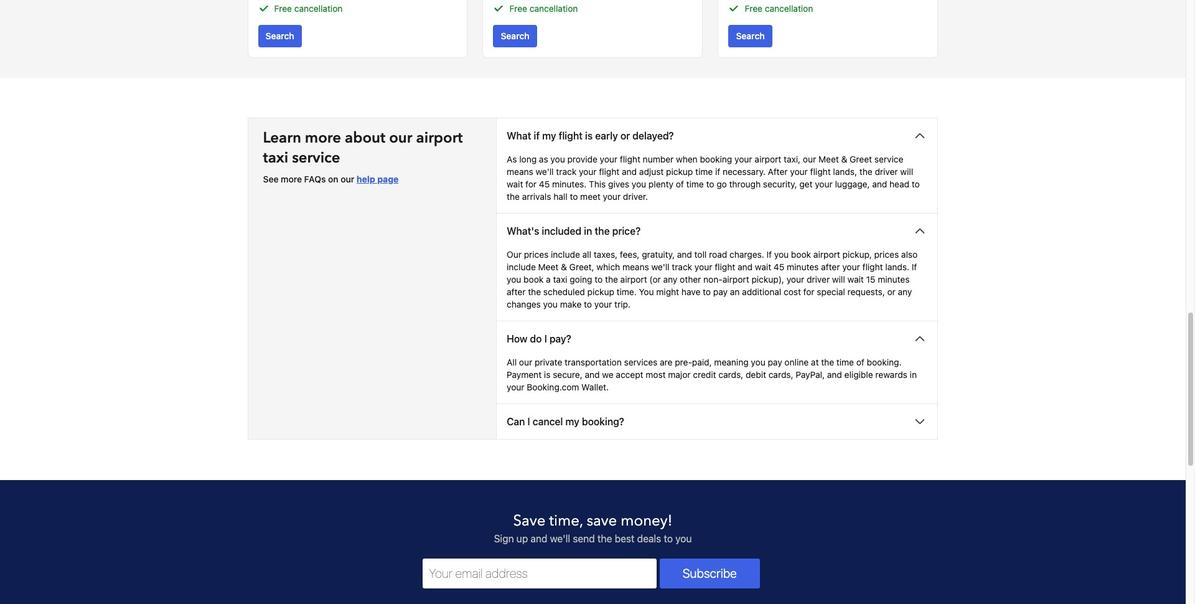 Task type: vqa. For each thing, say whether or not it's contained in the screenshot.
North Cliff Hotel's Show prices
no



Task type: locate. For each thing, give the bounding box(es) containing it.
time down the when
[[687, 179, 704, 189]]

0 horizontal spatial minutes
[[787, 261, 819, 272]]

payment
[[507, 369, 542, 380]]

1 horizontal spatial more
[[305, 127, 341, 148]]

pay left online at right bottom
[[768, 357, 783, 367]]

our
[[389, 127, 413, 148], [803, 154, 817, 164], [341, 174, 354, 184], [519, 357, 533, 367]]

0 vertical spatial for
[[526, 179, 537, 189]]

3 free cancellation from the left
[[745, 3, 813, 14]]

time.
[[617, 286, 637, 297]]

meet
[[819, 154, 839, 164], [538, 261, 559, 272]]

1 horizontal spatial search
[[501, 30, 530, 41]]

1 horizontal spatial my
[[566, 416, 580, 427]]

driver
[[875, 166, 898, 177], [807, 274, 830, 284]]

1 vertical spatial 45
[[774, 261, 785, 272]]

means inside the as long as you provide your flight number when booking your airport taxi, our meet & greet service means we'll track your flight and adjust pickup time if necessary. after your flight lands, the driver will wait for 45 minutes. this gives you plenty of time to go through security, get your luggage, and head to the arrivals hall to meet your driver.
[[507, 166, 533, 177]]

45 up arrivals
[[539, 179, 550, 189]]

0 horizontal spatial pay
[[714, 286, 728, 297]]

0 vertical spatial or
[[621, 130, 630, 141]]

1 vertical spatial for
[[804, 286, 815, 297]]

the down 'greet'
[[860, 166, 873, 177]]

1 vertical spatial we'll
[[652, 261, 670, 272]]

0 horizontal spatial track
[[556, 166, 577, 177]]

free cancellation
[[274, 3, 343, 14], [510, 3, 578, 14], [745, 3, 813, 14]]

book
[[791, 249, 811, 259], [524, 274, 544, 284]]

1 horizontal spatial if
[[912, 261, 917, 272]]

time up eligible
[[837, 357, 854, 367]]

going
[[570, 274, 592, 284]]

1 vertical spatial minutes
[[878, 274, 910, 284]]

1 vertical spatial if
[[715, 166, 721, 177]]

0 horizontal spatial means
[[507, 166, 533, 177]]

2 free cancellation from the left
[[510, 3, 578, 14]]

what's
[[507, 225, 540, 236]]

cancellation for 2nd search button from the right
[[530, 3, 578, 14]]

our up the payment on the bottom of the page
[[519, 357, 533, 367]]

pickup down the when
[[666, 166, 693, 177]]

or inside our prices include all taxes, fees, gratuity, and toll road charges. if you book airport pickup, prices also include meet & greet, which means we'll track your flight and wait 45 minutes after your flight lands. if you book a taxi going to the airport (or any other non-airport pickup), your driver will wait 15 minutes after the scheduled pickup time. you might have to pay an additional cost for special requests, or any changes you make to your trip.
[[888, 286, 896, 297]]

deals
[[637, 533, 661, 544]]

2 free from the left
[[510, 3, 527, 14]]

to right "deals"
[[664, 533, 673, 544]]

and
[[622, 166, 637, 177], [873, 179, 888, 189], [677, 249, 692, 259], [738, 261, 753, 272], [585, 369, 600, 380], [827, 369, 842, 380], [531, 533, 548, 544]]

1 horizontal spatial book
[[791, 249, 811, 259]]

means
[[507, 166, 533, 177], [623, 261, 649, 272]]

1 horizontal spatial is
[[585, 130, 593, 141]]

book up 'cost'
[[791, 249, 811, 259]]

0 vertical spatial if
[[534, 130, 540, 141]]

& up lands,
[[842, 154, 848, 164]]

0 horizontal spatial cards,
[[719, 369, 744, 380]]

you
[[551, 154, 565, 164], [632, 179, 646, 189], [775, 249, 789, 259], [507, 274, 521, 284], [543, 299, 558, 309], [751, 357, 766, 367], [676, 533, 692, 544]]

your inside the all our private transportation services are pre-paid, meaning you pay online at the time of booking. payment is secure, and we accept most major credit cards, debit cards, paypal, and eligible rewards in your booking.com wallet.
[[507, 382, 525, 392]]

0 horizontal spatial is
[[544, 369, 551, 380]]

the down save
[[598, 533, 612, 544]]

1 horizontal spatial free cancellation
[[510, 3, 578, 14]]

1 vertical spatial pickup
[[588, 286, 615, 297]]

make
[[560, 299, 582, 309]]

will up 'special' at the top of page
[[832, 274, 845, 284]]

the right at
[[821, 357, 834, 367]]

my up the as in the left top of the page
[[542, 130, 556, 141]]

might
[[657, 286, 679, 297]]

flight up 'gives'
[[599, 166, 620, 177]]

0 vertical spatial is
[[585, 130, 593, 141]]

means inside our prices include all taxes, fees, gratuity, and toll road charges. if you book airport pickup, prices also include meet & greet, which means we'll track your flight and wait 45 minutes after your flight lands. if you book a taxi going to the airport (or any other non-airport pickup), your driver will wait 15 minutes after the scheduled pickup time. you might have to pay an additional cost for special requests, or any changes you make to your trip.
[[623, 261, 649, 272]]

time down booking
[[696, 166, 713, 177]]

to left go
[[706, 179, 715, 189]]

driver up 'special' at the top of page
[[807, 274, 830, 284]]

1 free from the left
[[274, 3, 292, 14]]

minutes
[[787, 261, 819, 272], [878, 274, 910, 284]]

wait up arrivals
[[507, 179, 523, 189]]

service up "faqs" in the left of the page
[[292, 147, 340, 168]]

1 vertical spatial &
[[561, 261, 567, 272]]

3 cancellation from the left
[[765, 3, 813, 14]]

are
[[660, 357, 673, 367]]

page
[[377, 174, 399, 184]]

0 vertical spatial more
[[305, 127, 341, 148]]

0 vertical spatial 45
[[539, 179, 550, 189]]

your left trip. on the right
[[595, 299, 612, 309]]

0 horizontal spatial book
[[524, 274, 544, 284]]

to right make
[[584, 299, 592, 309]]

1 vertical spatial of
[[857, 357, 865, 367]]

the up changes
[[528, 286, 541, 297]]

cost
[[784, 286, 801, 297]]

faqs
[[304, 174, 326, 184]]

0 vertical spatial driver
[[875, 166, 898, 177]]

prices up lands.
[[875, 249, 899, 259]]

track up other
[[672, 261, 693, 272]]

0 horizontal spatial more
[[281, 174, 302, 184]]

for right 'cost'
[[804, 286, 815, 297]]

search
[[266, 30, 294, 41], [501, 30, 530, 41], [736, 30, 765, 41]]

flight up provide
[[559, 130, 583, 141]]

we'll inside the as long as you provide your flight number when booking your airport taxi, our meet & greet service means we'll track your flight and adjust pickup time if necessary. after your flight lands, the driver will wait for 45 minutes. this gives you plenty of time to go through security, get your luggage, and head to the arrivals hall to meet your driver.
[[536, 166, 554, 177]]

1 horizontal spatial cards,
[[769, 369, 794, 380]]

i right do
[[545, 333, 547, 344]]

0 vertical spatial means
[[507, 166, 533, 177]]

subscribe
[[683, 566, 737, 580]]

after up changes
[[507, 286, 526, 297]]

the left arrivals
[[507, 191, 520, 202]]

if
[[767, 249, 772, 259], [912, 261, 917, 272]]

cancellation for 1st search button
[[294, 3, 343, 14]]

to down the which
[[595, 274, 603, 284]]

2 cancellation from the left
[[530, 3, 578, 14]]

0 vertical spatial will
[[901, 166, 914, 177]]

or
[[621, 130, 630, 141], [888, 286, 896, 297]]

you inside the all our private transportation services are pre-paid, meaning you pay online at the time of booking. payment is secure, and we accept most major credit cards, debit cards, paypal, and eligible rewards in your booking.com wallet.
[[751, 357, 766, 367]]

pickup inside our prices include all taxes, fees, gratuity, and toll road charges. if you book airport pickup, prices also include meet & greet, which means we'll track your flight and wait 45 minutes after your flight lands. if you book a taxi going to the airport (or any other non-airport pickup), your driver will wait 15 minutes after the scheduled pickup time. you might have to pay an additional cost for special requests, or any changes you make to your trip.
[[588, 286, 615, 297]]

0 horizontal spatial free
[[274, 3, 292, 14]]

your down early
[[600, 154, 618, 164]]

0 horizontal spatial or
[[621, 130, 630, 141]]

more right see
[[281, 174, 302, 184]]

help
[[357, 174, 375, 184]]

more right learn
[[305, 127, 341, 148]]

you inside save time, save money! sign up and we'll send the best deals to you
[[676, 533, 692, 544]]

1 vertical spatial track
[[672, 261, 693, 272]]

2 search button from the left
[[493, 25, 537, 47]]

meet up lands,
[[819, 154, 839, 164]]

0 horizontal spatial i
[[528, 416, 530, 427]]

2 horizontal spatial free
[[745, 3, 763, 14]]

& inside our prices include all taxes, fees, gratuity, and toll road charges. if you book airport pickup, prices also include meet & greet, which means we'll track your flight and wait 45 minutes after your flight lands. if you book a taxi going to the airport (or any other non-airport pickup), your driver will wait 15 minutes after the scheduled pickup time. you might have to pay an additional cost for special requests, or any changes you make to your trip.
[[561, 261, 567, 272]]

0 vertical spatial track
[[556, 166, 577, 177]]

1 vertical spatial or
[[888, 286, 896, 297]]

0 horizontal spatial prices
[[524, 249, 549, 259]]

online
[[785, 357, 809, 367]]

also
[[902, 249, 918, 259]]

flight down "road"
[[715, 261, 736, 272]]

requests,
[[848, 286, 885, 297]]

1 vertical spatial means
[[623, 261, 649, 272]]

0 vertical spatial meet
[[819, 154, 839, 164]]

cards, down online at right bottom
[[769, 369, 794, 380]]

booking.com
[[527, 382, 579, 392]]

or inside dropdown button
[[621, 130, 630, 141]]

0 horizontal spatial search button
[[258, 25, 302, 47]]

1 cancellation from the left
[[294, 3, 343, 14]]

flight
[[559, 130, 583, 141], [620, 154, 641, 164], [599, 166, 620, 177], [811, 166, 831, 177], [715, 261, 736, 272], [863, 261, 883, 272]]

arrivals
[[522, 191, 551, 202]]

what if my flight is early or delayed? element
[[497, 153, 938, 213]]

track inside the as long as you provide your flight number when booking your airport taxi, our meet & greet service means we'll track your flight and adjust pickup time if necessary. after your flight lands, the driver will wait for 45 minutes. this gives you plenty of time to go through security, get your luggage, and head to the arrivals hall to meet your driver.
[[556, 166, 577, 177]]

means down fees, on the top
[[623, 261, 649, 272]]

service inside the as long as you provide your flight number when booking your airport taxi, our meet & greet service means we'll track your flight and adjust pickup time if necessary. after your flight lands, the driver will wait for 45 minutes. this gives you plenty of time to go through security, get your luggage, and head to the arrivals hall to meet your driver.
[[875, 154, 904, 164]]

1 horizontal spatial in
[[910, 369, 917, 380]]

pickup inside the as long as you provide your flight number when booking your airport taxi, our meet & greet service means we'll track your flight and adjust pickup time if necessary. after your flight lands, the driver will wait for 45 minutes. this gives you plenty of time to go through security, get your luggage, and head to the arrivals hall to meet your driver.
[[666, 166, 693, 177]]

of right plenty in the top of the page
[[676, 179, 684, 189]]

your down toll
[[695, 261, 713, 272]]

track inside our prices include all taxes, fees, gratuity, and toll road charges. if you book airport pickup, prices also include meet & greet, which means we'll track your flight and wait 45 minutes after your flight lands. if you book a taxi going to the airport (or any other non-airport pickup), your driver will wait 15 minutes after the scheduled pickup time. you might have to pay an additional cost for special requests, or any changes you make to your trip.
[[672, 261, 693, 272]]

of up eligible
[[857, 357, 865, 367]]

is down private
[[544, 369, 551, 380]]

1 prices from the left
[[524, 249, 549, 259]]

our inside the as long as you provide your flight number when booking your airport taxi, our meet & greet service means we'll track your flight and adjust pickup time if necessary. after your flight lands, the driver will wait for 45 minutes. this gives you plenty of time to go through security, get your luggage, and head to the arrivals hall to meet your driver.
[[803, 154, 817, 164]]

0 vertical spatial of
[[676, 179, 684, 189]]

if right charges.
[[767, 249, 772, 259]]

security,
[[763, 179, 797, 189]]

if right what
[[534, 130, 540, 141]]

number
[[643, 154, 674, 164]]

our inside the all our private transportation services are pre-paid, meaning you pay online at the time of booking. payment is secure, and we accept most major credit cards, debit cards, paypal, and eligible rewards in your booking.com wallet.
[[519, 357, 533, 367]]

1 horizontal spatial if
[[715, 166, 721, 177]]

you down scheduled
[[543, 299, 558, 309]]

greet,
[[570, 261, 594, 272]]

subscribe button
[[660, 558, 760, 588]]

1 vertical spatial book
[[524, 274, 544, 284]]

0 horizontal spatial driver
[[807, 274, 830, 284]]

we'll down the as in the left top of the page
[[536, 166, 554, 177]]

0 vertical spatial taxi
[[263, 147, 288, 168]]

most
[[646, 369, 666, 380]]

service up head
[[875, 154, 904, 164]]

1 horizontal spatial means
[[623, 261, 649, 272]]

1 horizontal spatial cancellation
[[530, 3, 578, 14]]

2 horizontal spatial free cancellation
[[745, 3, 813, 14]]

taxi up see
[[263, 147, 288, 168]]

1 horizontal spatial track
[[672, 261, 693, 272]]

0 vertical spatial if
[[767, 249, 772, 259]]

after up 'special' at the top of page
[[821, 261, 840, 272]]

delayed?
[[633, 130, 674, 141]]

0 vertical spatial book
[[791, 249, 811, 259]]

you
[[639, 286, 654, 297]]

2 horizontal spatial search
[[736, 30, 765, 41]]

& left greet,
[[561, 261, 567, 272]]

see
[[263, 174, 279, 184]]

is left early
[[585, 130, 593, 141]]

meaning
[[715, 357, 749, 367]]

best
[[615, 533, 635, 544]]

pay left an
[[714, 286, 728, 297]]

will
[[901, 166, 914, 177], [832, 274, 845, 284]]

toll
[[695, 249, 707, 259]]

cancellation
[[294, 3, 343, 14], [530, 3, 578, 14], [765, 3, 813, 14]]

i right can
[[528, 416, 530, 427]]

2 horizontal spatial search button
[[729, 25, 773, 47]]

your down the taxi,
[[790, 166, 808, 177]]

wait left 15
[[848, 274, 864, 284]]

in inside dropdown button
[[584, 225, 592, 236]]

if down booking
[[715, 166, 721, 177]]

wait up pickup),
[[755, 261, 772, 272]]

will up head
[[901, 166, 914, 177]]

45 inside the as long as you provide your flight number when booking your airport taxi, our meet & greet service means we'll track your flight and adjust pickup time if necessary. after your flight lands, the driver will wait for 45 minutes. this gives you plenty of time to go through security, get your luggage, and head to the arrivals hall to meet your driver.
[[539, 179, 550, 189]]

2 vertical spatial we'll
[[550, 533, 570, 544]]

we'll inside save time, save money! sign up and we'll send the best deals to you
[[550, 533, 570, 544]]

what if my flight is early or delayed?
[[507, 130, 674, 141]]

2 vertical spatial wait
[[848, 274, 864, 284]]

1 horizontal spatial any
[[898, 286, 912, 297]]

provide
[[568, 154, 598, 164]]

services
[[624, 357, 658, 367]]

flight inside dropdown button
[[559, 130, 583, 141]]

pay inside the all our private transportation services are pre-paid, meaning you pay online at the time of booking. payment is secure, and we accept most major credit cards, debit cards, paypal, and eligible rewards in your booking.com wallet.
[[768, 357, 783, 367]]

all our private transportation services are pre-paid, meaning you pay online at the time of booking. payment is secure, and we accept most major credit cards, debit cards, paypal, and eligible rewards in your booking.com wallet.
[[507, 357, 917, 392]]

major
[[668, 369, 691, 380]]

plenty
[[649, 179, 674, 189]]

or right early
[[621, 130, 630, 141]]

0 horizontal spatial for
[[526, 179, 537, 189]]

2 vertical spatial time
[[837, 357, 854, 367]]

driver inside the as long as you provide your flight number when booking your airport taxi, our meet & greet service means we'll track your flight and adjust pickup time if necessary. after your flight lands, the driver will wait for 45 minutes. this gives you plenty of time to go through security, get your luggage, and head to the arrivals hall to meet your driver.
[[875, 166, 898, 177]]

&
[[842, 154, 848, 164], [561, 261, 567, 272]]

for up arrivals
[[526, 179, 537, 189]]

greet
[[850, 154, 872, 164]]

the up taxes, at the top
[[595, 225, 610, 236]]

my right cancel
[[566, 416, 580, 427]]

book left the a on the left top of page
[[524, 274, 544, 284]]

search button
[[258, 25, 302, 47], [493, 25, 537, 47], [729, 25, 773, 47]]

booking.
[[867, 357, 902, 367]]

price?
[[612, 225, 641, 236]]

prices right our
[[524, 249, 549, 259]]

1 horizontal spatial taxi
[[553, 274, 568, 284]]

0 vertical spatial pay
[[714, 286, 728, 297]]

1 search button from the left
[[258, 25, 302, 47]]

0 horizontal spatial search
[[266, 30, 294, 41]]

the inside dropdown button
[[595, 225, 610, 236]]

you up driver.
[[632, 179, 646, 189]]

you right "deals"
[[676, 533, 692, 544]]

how do i pay? element
[[497, 356, 938, 403]]

0 horizontal spatial in
[[584, 225, 592, 236]]

include down our
[[507, 261, 536, 272]]

your down the payment on the bottom of the page
[[507, 382, 525, 392]]

eligible
[[845, 369, 873, 380]]

any up might
[[664, 274, 678, 284]]

3 free from the left
[[745, 3, 763, 14]]

rewards
[[876, 369, 908, 380]]

accept
[[616, 369, 644, 380]]

1 horizontal spatial after
[[821, 261, 840, 272]]

save time, save money! sign up and we'll send the best deals to you
[[494, 510, 692, 544]]

1 horizontal spatial pickup
[[666, 166, 693, 177]]

0 horizontal spatial free cancellation
[[274, 3, 343, 14]]

1 vertical spatial will
[[832, 274, 845, 284]]

is inside the all our private transportation services are pre-paid, meaning you pay online at the time of booking. payment is secure, and we accept most major credit cards, debit cards, paypal, and eligible rewards in your booking.com wallet.
[[544, 369, 551, 380]]

i
[[545, 333, 547, 344], [528, 416, 530, 427]]

1 vertical spatial after
[[507, 286, 526, 297]]

2 horizontal spatial cancellation
[[765, 3, 813, 14]]

1 vertical spatial meet
[[538, 261, 559, 272]]

free for 1st search button
[[274, 3, 292, 14]]

1 vertical spatial include
[[507, 261, 536, 272]]

45
[[539, 179, 550, 189], [774, 261, 785, 272]]

how do i pay? button
[[497, 321, 938, 356]]

taxi right the a on the left top of page
[[553, 274, 568, 284]]

more
[[305, 127, 341, 148], [281, 174, 302, 184]]

1 vertical spatial time
[[687, 179, 704, 189]]

0 vertical spatial any
[[664, 274, 678, 284]]

after
[[821, 261, 840, 272], [507, 286, 526, 297]]

if down also
[[912, 261, 917, 272]]

1 vertical spatial if
[[912, 261, 917, 272]]

0 horizontal spatial taxi
[[263, 147, 288, 168]]

you up debit
[[751, 357, 766, 367]]

1 horizontal spatial service
[[875, 154, 904, 164]]

our right the taxi,
[[803, 154, 817, 164]]

1 horizontal spatial for
[[804, 286, 815, 297]]

this
[[589, 179, 606, 189]]

1 horizontal spatial minutes
[[878, 274, 910, 284]]

1 horizontal spatial search button
[[493, 25, 537, 47]]

cards, down meaning
[[719, 369, 744, 380]]

we'll inside our prices include all taxes, fees, gratuity, and toll road charges. if you book airport pickup, prices also include meet & greet, which means we'll track your flight and wait 45 minutes after your flight lands. if you book a taxi going to the airport (or any other non-airport pickup), your driver will wait 15 minutes after the scheduled pickup time. you might have to pay an additional cost for special requests, or any changes you make to your trip.
[[652, 261, 670, 272]]

0 vertical spatial &
[[842, 154, 848, 164]]

track up minutes.
[[556, 166, 577, 177]]

1 vertical spatial in
[[910, 369, 917, 380]]

or right requests,
[[888, 286, 896, 297]]

0 horizontal spatial meet
[[538, 261, 559, 272]]

send
[[573, 533, 595, 544]]

pickup down going
[[588, 286, 615, 297]]

for inside the as long as you provide your flight number when booking your airport taxi, our meet & greet service means we'll track your flight and adjust pickup time if necessary. after your flight lands, the driver will wait for 45 minutes. this gives you plenty of time to go through security, get your luggage, and head to the arrivals hall to meet your driver.
[[526, 179, 537, 189]]

0 horizontal spatial of
[[676, 179, 684, 189]]

means down long
[[507, 166, 533, 177]]

1 horizontal spatial or
[[888, 286, 896, 297]]

learn
[[263, 127, 301, 148]]

minutes down lands.
[[878, 274, 910, 284]]

time,
[[549, 510, 583, 531]]

early
[[595, 130, 618, 141]]

meet
[[580, 191, 601, 202]]

1 horizontal spatial free
[[510, 3, 527, 14]]

pay
[[714, 286, 728, 297], [768, 357, 783, 367]]

1 vertical spatial my
[[566, 416, 580, 427]]

if inside dropdown button
[[534, 130, 540, 141]]

1 horizontal spatial prices
[[875, 249, 899, 259]]

0 horizontal spatial will
[[832, 274, 845, 284]]

airport
[[416, 127, 463, 148], [755, 154, 782, 164], [814, 249, 841, 259], [621, 274, 647, 284], [723, 274, 750, 284]]

meet up the a on the left top of page
[[538, 261, 559, 272]]

cancel
[[533, 416, 563, 427]]

1 cards, from the left
[[719, 369, 744, 380]]

include up greet,
[[551, 249, 580, 259]]

your
[[600, 154, 618, 164], [735, 154, 753, 164], [579, 166, 597, 177], [790, 166, 808, 177], [815, 179, 833, 189], [603, 191, 621, 202], [695, 261, 713, 272], [843, 261, 860, 272], [787, 274, 805, 284], [595, 299, 612, 309], [507, 382, 525, 392]]

minutes up 'cost'
[[787, 261, 819, 272]]

1 vertical spatial any
[[898, 286, 912, 297]]



Task type: describe. For each thing, give the bounding box(es) containing it.
1 search from the left
[[266, 30, 294, 41]]

you up pickup),
[[775, 249, 789, 259]]

special
[[817, 286, 845, 297]]

go
[[717, 179, 727, 189]]

an
[[730, 286, 740, 297]]

scheduled
[[544, 286, 585, 297]]

your right get
[[815, 179, 833, 189]]

0 vertical spatial i
[[545, 333, 547, 344]]

what's included in the price?
[[507, 225, 641, 236]]

free for 2nd search button from the right
[[510, 3, 527, 14]]

in inside the all our private transportation services are pre-paid, meaning you pay online at the time of booking. payment is secure, and we accept most major credit cards, debit cards, paypal, and eligible rewards in your booking.com wallet.
[[910, 369, 917, 380]]

a
[[546, 274, 551, 284]]

our
[[507, 249, 522, 259]]

your down provide
[[579, 166, 597, 177]]

save
[[513, 510, 546, 531]]

transportation
[[565, 357, 622, 367]]

as
[[539, 154, 548, 164]]

0 vertical spatial after
[[821, 261, 840, 272]]

can
[[507, 416, 525, 427]]

3 search button from the left
[[729, 25, 773, 47]]

0 horizontal spatial include
[[507, 261, 536, 272]]

through
[[729, 179, 761, 189]]

pay inside our prices include all taxes, fees, gratuity, and toll road charges. if you book airport pickup, prices also include meet & greet, which means we'll track your flight and wait 45 minutes after your flight lands. if you book a taxi going to the airport (or any other non-airport pickup), your driver will wait 15 minutes after the scheduled pickup time. you might have to pay an additional cost for special requests, or any changes you make to your trip.
[[714, 286, 728, 297]]

the down the which
[[605, 274, 618, 284]]

1 free cancellation from the left
[[274, 3, 343, 14]]

pickup,
[[843, 249, 872, 259]]

your down 'gives'
[[603, 191, 621, 202]]

changes
[[507, 299, 541, 309]]

0 vertical spatial include
[[551, 249, 580, 259]]

2 search from the left
[[501, 30, 530, 41]]

additional
[[742, 286, 782, 297]]

(or
[[650, 274, 661, 284]]

wait inside the as long as you provide your flight number when booking your airport taxi, our meet & greet service means we'll track your flight and adjust pickup time if necessary. after your flight lands, the driver will wait for 45 minutes. this gives you plenty of time to go through security, get your luggage, and head to the arrivals hall to meet your driver.
[[507, 179, 523, 189]]

0 horizontal spatial after
[[507, 286, 526, 297]]

driver inside our prices include all taxes, fees, gratuity, and toll road charges. if you book airport pickup, prices also include meet & greet, which means we'll track your flight and wait 45 minutes after your flight lands. if you book a taxi going to the airport (or any other non-airport pickup), your driver will wait 15 minutes after the scheduled pickup time. you might have to pay an additional cost for special requests, or any changes you make to your trip.
[[807, 274, 830, 284]]

sign
[[494, 533, 514, 544]]

airport inside the as long as you provide your flight number when booking your airport taxi, our meet & greet service means we'll track your flight and adjust pickup time if necessary. after your flight lands, the driver will wait for 45 minutes. this gives you plenty of time to go through security, get your luggage, and head to the arrivals hall to meet your driver.
[[755, 154, 782, 164]]

to down minutes.
[[570, 191, 578, 202]]

your up "necessary."
[[735, 154, 753, 164]]

of inside the all our private transportation services are pre-paid, meaning you pay online at the time of booking. payment is secure, and we accept most major credit cards, debit cards, paypal, and eligible rewards in your booking.com wallet.
[[857, 357, 865, 367]]

will inside our prices include all taxes, fees, gratuity, and toll road charges. if you book airport pickup, prices also include meet & greet, which means we'll track your flight and wait 45 minutes after your flight lands. if you book a taxi going to the airport (or any other non-airport pickup), your driver will wait 15 minutes after the scheduled pickup time. you might have to pay an additional cost for special requests, or any changes you make to your trip.
[[832, 274, 845, 284]]

non-
[[704, 274, 723, 284]]

debit
[[746, 369, 767, 380]]

minutes.
[[552, 179, 587, 189]]

and inside save time, save money! sign up and we'll send the best deals to you
[[531, 533, 548, 544]]

your up 'cost'
[[787, 274, 805, 284]]

3 search from the left
[[736, 30, 765, 41]]

pre-
[[675, 357, 692, 367]]

what's included in the price? element
[[497, 248, 938, 321]]

to down 'non-'
[[703, 286, 711, 297]]

hall
[[554, 191, 568, 202]]

0 vertical spatial my
[[542, 130, 556, 141]]

and left eligible
[[827, 369, 842, 380]]

the inside save time, save money! sign up and we'll send the best deals to you
[[598, 533, 612, 544]]

taxes,
[[594, 249, 618, 259]]

free for first search button from right
[[745, 3, 763, 14]]

meet inside our prices include all taxes, fees, gratuity, and toll road charges. if you book airport pickup, prices also include meet & greet, which means we'll track your flight and wait 45 minutes after your flight lands. if you book a taxi going to the airport (or any other non-airport pickup), your driver will wait 15 minutes after the scheduled pickup time. you might have to pay an additional cost for special requests, or any changes you make to your trip.
[[538, 261, 559, 272]]

head
[[890, 179, 910, 189]]

45 inside our prices include all taxes, fees, gratuity, and toll road charges. if you book airport pickup, prices also include meet & greet, which means we'll track your flight and wait 45 minutes after your flight lands. if you book a taxi going to the airport (or any other non-airport pickup), your driver will wait 15 minutes after the scheduled pickup time. you might have to pay an additional cost for special requests, or any changes you make to your trip.
[[774, 261, 785, 272]]

0 vertical spatial time
[[696, 166, 713, 177]]

pay?
[[550, 333, 572, 344]]

2 prices from the left
[[875, 249, 899, 259]]

and left toll
[[677, 249, 692, 259]]

for inside our prices include all taxes, fees, gratuity, and toll road charges. if you book airport pickup, prices also include meet & greet, which means we'll track your flight and wait 45 minutes after your flight lands. if you book a taxi going to the airport (or any other non-airport pickup), your driver will wait 15 minutes after the scheduled pickup time. you might have to pay an additional cost for special requests, or any changes you make to your trip.
[[804, 286, 815, 297]]

wallet.
[[582, 382, 609, 392]]

learn more about our airport taxi service see more faqs on our help page
[[263, 127, 463, 184]]

15
[[867, 274, 876, 284]]

the inside the all our private transportation services are pre-paid, meaning you pay online at the time of booking. payment is secure, and we accept most major credit cards, debit cards, paypal, and eligible rewards in your booking.com wallet.
[[821, 357, 834, 367]]

luggage,
[[835, 179, 870, 189]]

can i cancel my booking? button
[[497, 404, 938, 439]]

cancellation for first search button from right
[[765, 3, 813, 14]]

all
[[583, 249, 592, 259]]

when
[[676, 154, 698, 164]]

service inside 'learn more about our airport taxi service see more faqs on our help page'
[[292, 147, 340, 168]]

can i cancel my booking?
[[507, 416, 624, 427]]

you right the as in the left top of the page
[[551, 154, 565, 164]]

taxi inside our prices include all taxes, fees, gratuity, and toll road charges. if you book airport pickup, prices also include meet & greet, which means we'll track your flight and wait 45 minutes after your flight lands. if you book a taxi going to the airport (or any other non-airport pickup), your driver will wait 15 minutes after the scheduled pickup time. you might have to pay an additional cost for special requests, or any changes you make to your trip.
[[553, 274, 568, 284]]

will inside the as long as you provide your flight number when booking your airport taxi, our meet & greet service means we'll track your flight and adjust pickup time if necessary. after your flight lands, the driver will wait for 45 minutes. this gives you plenty of time to go through security, get your luggage, and head to the arrivals hall to meet your driver.
[[901, 166, 914, 177]]

gives
[[608, 179, 630, 189]]

money!
[[621, 510, 673, 531]]

our prices include all taxes, fees, gratuity, and toll road charges. if you book airport pickup, prices also include meet & greet, which means we'll track your flight and wait 45 minutes after your flight lands. if you book a taxi going to the airport (or any other non-airport pickup), your driver will wait 15 minutes after the scheduled pickup time. you might have to pay an additional cost for special requests, or any changes you make to your trip.
[[507, 249, 918, 309]]

long
[[519, 154, 537, 164]]

what's included in the price? button
[[497, 213, 938, 248]]

driver.
[[623, 191, 648, 202]]

what
[[507, 130, 531, 141]]

1 vertical spatial i
[[528, 416, 530, 427]]

& inside the as long as you provide your flight number when booking your airport taxi, our meet & greet service means we'll track your flight and adjust pickup time if necessary. after your flight lands, the driver will wait for 45 minutes. this gives you plenty of time to go through security, get your luggage, and head to the arrivals hall to meet your driver.
[[842, 154, 848, 164]]

how do i pay?
[[507, 333, 572, 344]]

all
[[507, 357, 517, 367]]

what if my flight is early or delayed? button
[[497, 118, 938, 153]]

2 cards, from the left
[[769, 369, 794, 380]]

road
[[709, 249, 727, 259]]

have
[[682, 286, 701, 297]]

0 horizontal spatial if
[[767, 249, 772, 259]]

flight up adjust
[[620, 154, 641, 164]]

which
[[597, 261, 620, 272]]

private
[[535, 357, 563, 367]]

airport inside 'learn more about our airport taxi service see more faqs on our help page'
[[416, 127, 463, 148]]

taxi inside 'learn more about our airport taxi service see more faqs on our help page'
[[263, 147, 288, 168]]

do
[[530, 333, 542, 344]]

our right about
[[389, 127, 413, 148]]

flight up 15
[[863, 261, 883, 272]]

to inside save time, save money! sign up and we'll send the best deals to you
[[664, 533, 673, 544]]

at
[[811, 357, 819, 367]]

adjust
[[639, 166, 664, 177]]

get
[[800, 179, 813, 189]]

you down our
[[507, 274, 521, 284]]

save
[[587, 510, 617, 531]]

of inside the as long as you provide your flight number when booking your airport taxi, our meet & greet service means we'll track your flight and adjust pickup time if necessary. after your flight lands, the driver will wait for 45 minutes. this gives you plenty of time to go through security, get your luggage, and head to the arrivals hall to meet your driver.
[[676, 179, 684, 189]]

and down transportation
[[585, 369, 600, 380]]

1 vertical spatial more
[[281, 174, 302, 184]]

taxi,
[[784, 154, 801, 164]]

charges.
[[730, 249, 765, 259]]

credit
[[693, 369, 716, 380]]

and up 'gives'
[[622, 166, 637, 177]]

meet inside the as long as you provide your flight number when booking your airport taxi, our meet & greet service means we'll track your flight and adjust pickup time if necessary. after your flight lands, the driver will wait for 45 minutes. this gives you plenty of time to go through security, get your luggage, and head to the arrivals hall to meet your driver.
[[819, 154, 839, 164]]

as
[[507, 154, 517, 164]]

to right head
[[912, 179, 920, 189]]

booking
[[700, 154, 732, 164]]

on
[[328, 174, 338, 184]]

up
[[517, 533, 528, 544]]

Your email address email field
[[423, 558, 657, 588]]

your down pickup,
[[843, 261, 860, 272]]

and down charges.
[[738, 261, 753, 272]]

booking?
[[582, 416, 624, 427]]

as long as you provide your flight number when booking your airport taxi, our meet & greet service means we'll track your flight and adjust pickup time if necessary. after your flight lands, the driver will wait for 45 minutes. this gives you plenty of time to go through security, get your luggage, and head to the arrivals hall to meet your driver.
[[507, 154, 920, 202]]

is inside dropdown button
[[585, 130, 593, 141]]

1 horizontal spatial wait
[[755, 261, 772, 272]]

pickup),
[[752, 274, 785, 284]]

time inside the all our private transportation services are pre-paid, meaning you pay online at the time of booking. payment is secure, and we accept most major credit cards, debit cards, paypal, and eligible rewards in your booking.com wallet.
[[837, 357, 854, 367]]

our right on
[[341, 174, 354, 184]]

about
[[345, 127, 386, 148]]

0 horizontal spatial any
[[664, 274, 678, 284]]

0 vertical spatial minutes
[[787, 261, 819, 272]]

after
[[768, 166, 788, 177]]

and left head
[[873, 179, 888, 189]]

flight up get
[[811, 166, 831, 177]]

help page link
[[357, 174, 399, 184]]

if inside the as long as you provide your flight number when booking your airport taxi, our meet & greet service means we'll track your flight and adjust pickup time if necessary. after your flight lands, the driver will wait for 45 minutes. this gives you plenty of time to go through security, get your luggage, and head to the arrivals hall to meet your driver.
[[715, 166, 721, 177]]



